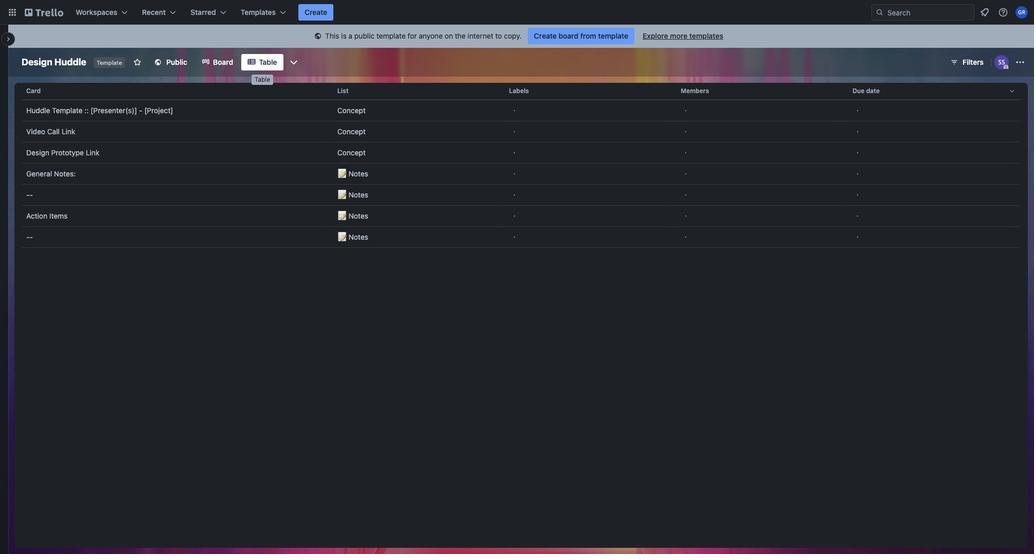 Task type: vqa. For each thing, say whether or not it's contained in the screenshot.


Task type: describe. For each thing, give the bounding box(es) containing it.
customize views image
[[289, 57, 299, 67]]

prototype
[[51, 148, 84, 157]]

to
[[495, 31, 502, 40]]

recent button
[[136, 4, 182, 21]]

concept for huddle template :: [presenter(s)] - [project]
[[337, 106, 366, 115]]

2 -- from the top
[[26, 233, 33, 241]]

create board from template
[[534, 31, 628, 40]]

huddle template :: [presenter(s)] - [project]
[[26, 106, 173, 115]]

explore
[[643, 31, 668, 40]]

design prototype link link
[[26, 143, 329, 163]]

Search field
[[884, 5, 974, 20]]

stu smith (stusmith18) image
[[995, 55, 1009, 69]]

📝 notes for 1st -- "link" from the top of the page
[[337, 190, 368, 199]]

templates button
[[234, 4, 292, 21]]

2 -- link from the top
[[26, 227, 329, 248]]

due date button
[[849, 79, 1020, 103]]

row containing huddle template :: [presenter(s)] - [project]
[[22, 100, 1020, 121]]

call
[[47, 127, 60, 136]]

action items
[[26, 211, 68, 220]]

1 template from the left
[[377, 31, 406, 40]]

sm image
[[313, 31, 323, 42]]

recent
[[142, 8, 166, 16]]

table inside tooltip
[[255, 76, 270, 83]]

link for video call link
[[62, 127, 75, 136]]

row containing action items
[[22, 205, 1020, 227]]

primary element
[[0, 0, 1034, 25]]

2 template from the left
[[598, 31, 628, 40]]

is
[[341, 31, 347, 40]]

card
[[26, 87, 41, 95]]

star or unstar board image
[[133, 58, 142, 66]]

table link
[[241, 54, 283, 70]]

templates
[[241, 8, 276, 16]]

notes for 1st -- "link" from the bottom
[[349, 233, 368, 241]]

concept for design prototype link
[[337, 148, 366, 157]]

members button
[[677, 79, 849, 103]]

general
[[26, 169, 52, 178]]

0 vertical spatial table
[[259, 58, 277, 66]]

📝 notes for 1st -- "link" from the bottom
[[337, 233, 368, 241]]

public
[[166, 58, 187, 66]]

back to home image
[[25, 4, 63, 21]]

📝 notes for action items link
[[337, 211, 368, 220]]

list
[[337, 87, 349, 95]]

the
[[455, 31, 466, 40]]

table tooltip
[[252, 75, 273, 85]]

board link
[[196, 54, 239, 70]]

general notes: link
[[26, 164, 329, 184]]

date
[[866, 87, 880, 95]]

public
[[354, 31, 375, 40]]

board
[[213, 58, 233, 66]]

design for design prototype link
[[26, 148, 49, 157]]

due date
[[853, 87, 880, 95]]

general notes:
[[26, 169, 76, 178]]

notes for 1st -- "link" from the top of the page
[[349, 190, 368, 199]]

starred
[[191, 8, 216, 16]]

filters
[[963, 58, 984, 66]]

design huddle
[[22, 57, 86, 67]]

this is a public template for anyone on the internet to copy.
[[325, 31, 522, 40]]



Task type: locate. For each thing, give the bounding box(es) containing it.
copy.
[[504, 31, 522, 40]]

4 notes from the top
[[349, 233, 368, 241]]

-- down action
[[26, 233, 33, 241]]

4 row from the top
[[22, 142, 1020, 164]]

1 vertical spatial design
[[26, 148, 49, 157]]

labels
[[509, 87, 529, 95]]

📝
[[337, 169, 347, 178], [337, 190, 347, 199], [337, 211, 347, 220], [337, 233, 347, 241]]

create for create
[[305, 8, 327, 16]]

template
[[97, 59, 122, 66], [52, 106, 83, 115]]

link right call
[[62, 127, 75, 136]]

create board from template link
[[528, 28, 635, 44]]

template left star or unstar board icon
[[97, 59, 122, 66]]

0 vertical spatial link
[[62, 127, 75, 136]]

📝 for 1st -- "link" from the bottom
[[337, 233, 347, 241]]

2 notes from the top
[[349, 190, 368, 199]]

explore more templates
[[643, 31, 723, 40]]

0 horizontal spatial link
[[62, 127, 75, 136]]

workspaces
[[76, 8, 117, 16]]

link for design prototype link
[[86, 148, 99, 157]]

[presenter(s)]
[[91, 106, 137, 115]]

create up sm image on the left
[[305, 8, 327, 16]]

concept for video call link
[[337, 127, 366, 136]]

1 row from the top
[[22, 79, 1020, 103]]

0 vertical spatial --
[[26, 190, 33, 199]]

design up the general
[[26, 148, 49, 157]]

1 vertical spatial template
[[52, 106, 83, 115]]

6 row from the top
[[22, 184, 1020, 206]]

this
[[325, 31, 339, 40]]

link
[[62, 127, 75, 136], [86, 148, 99, 157]]

show menu image
[[1015, 57, 1026, 67]]

-
[[139, 106, 142, 115], [26, 190, 30, 199], [30, 190, 33, 199], [26, 233, 30, 241], [30, 233, 33, 241]]

0 vertical spatial template
[[97, 59, 122, 66]]

due
[[853, 87, 865, 95]]

card button
[[22, 79, 333, 103]]

video call link link
[[26, 121, 329, 142]]

huddle up ::
[[54, 57, 86, 67]]

[project]
[[144, 106, 173, 115]]

items
[[49, 211, 68, 220]]

2 vertical spatial concept
[[337, 148, 366, 157]]

video
[[26, 127, 45, 136]]

-- link
[[26, 185, 329, 205], [26, 227, 329, 248]]

greg robinson (gregrobinson96) image
[[1016, 6, 1028, 19]]

create inside button
[[305, 8, 327, 16]]

for
[[408, 31, 417, 40]]

7 row from the top
[[22, 205, 1020, 227]]

1 vertical spatial huddle
[[26, 106, 50, 115]]

--
[[26, 190, 33, 199], [26, 233, 33, 241]]

action
[[26, 211, 47, 220]]

0 vertical spatial design
[[22, 57, 52, 67]]

design prototype link
[[26, 148, 99, 157]]

Board name text field
[[16, 54, 92, 70]]

concept
[[337, 106, 366, 115], [337, 127, 366, 136], [337, 148, 366, 157]]

notes for general notes: link at the top of page
[[349, 169, 368, 178]]

template left ::
[[52, 106, 83, 115]]

1 vertical spatial -- link
[[26, 227, 329, 248]]

huddle inside board name text field
[[54, 57, 86, 67]]

templates
[[690, 31, 723, 40]]

1 vertical spatial link
[[86, 148, 99, 157]]

explore more templates link
[[637, 28, 730, 44]]

row containing general notes:
[[22, 163, 1020, 185]]

1 vertical spatial create
[[534, 31, 557, 40]]

-- link down general notes: link at the top of page
[[26, 185, 329, 205]]

1 notes from the top
[[349, 169, 368, 178]]

open information menu image
[[998, 7, 1009, 17]]

1 📝 from the top
[[337, 169, 347, 178]]

0 horizontal spatial huddle
[[26, 106, 50, 115]]

create button
[[298, 4, 334, 21]]

3 📝 from the top
[[337, 211, 347, 220]]

1 -- link from the top
[[26, 185, 329, 205]]

board
[[559, 31, 579, 40]]

row containing video call link
[[22, 121, 1020, 143]]

huddle inside huddle template :: [presenter(s)] - [project] link
[[26, 106, 50, 115]]

notes for action items link
[[349, 211, 368, 220]]

link right prototype
[[86, 148, 99, 157]]

1 -- from the top
[[26, 190, 33, 199]]

0 horizontal spatial create
[[305, 8, 327, 16]]

more
[[670, 31, 688, 40]]

3 row from the top
[[22, 121, 1020, 143]]

1 horizontal spatial link
[[86, 148, 99, 157]]

0 vertical spatial create
[[305, 8, 327, 16]]

template right from
[[598, 31, 628, 40]]

design up card at the left
[[22, 57, 52, 67]]

0 horizontal spatial template
[[377, 31, 406, 40]]

huddle
[[54, 57, 86, 67], [26, 106, 50, 115]]

📝 for 1st -- "link" from the top of the page
[[337, 190, 347, 199]]

📝 for action items link
[[337, 211, 347, 220]]

search image
[[876, 8, 884, 16]]

0 vertical spatial -- link
[[26, 185, 329, 205]]

1 vertical spatial --
[[26, 233, 33, 241]]

2 row from the top
[[22, 100, 1020, 121]]

2 📝 notes from the top
[[337, 190, 368, 199]]

create
[[305, 8, 327, 16], [534, 31, 557, 40]]

2 concept from the top
[[337, 127, 366, 136]]

template inside huddle template :: [presenter(s)] - [project] link
[[52, 106, 83, 115]]

-- link down action items link
[[26, 227, 329, 248]]

row
[[22, 79, 1020, 103], [22, 100, 1020, 121], [22, 121, 1020, 143], [22, 142, 1020, 164], [22, 163, 1020, 185], [22, 184, 1020, 206], [22, 205, 1020, 227], [22, 226, 1020, 248]]

0 notifications image
[[979, 6, 991, 19]]

public button
[[148, 54, 193, 70]]

4 📝 from the top
[[337, 233, 347, 241]]

filters button
[[947, 54, 987, 70]]

create for create board from template
[[534, 31, 557, 40]]

row containing card
[[22, 79, 1020, 103]]

create left the board
[[534, 31, 557, 40]]

action items link
[[26, 206, 329, 226]]

design
[[22, 57, 52, 67], [26, 148, 49, 157]]

1 concept from the top
[[337, 106, 366, 115]]

0 vertical spatial huddle
[[54, 57, 86, 67]]

table down table link
[[255, 76, 270, 83]]

list button
[[333, 79, 505, 103]]

-- up action
[[26, 190, 33, 199]]

notes:
[[54, 169, 76, 178]]

starred button
[[184, 4, 232, 21]]

internet
[[468, 31, 494, 40]]

1 horizontal spatial template
[[97, 59, 122, 66]]

members
[[681, 87, 709, 95]]

1 horizontal spatial huddle
[[54, 57, 86, 67]]

4 📝 notes from the top
[[337, 233, 368, 241]]

anyone
[[419, 31, 443, 40]]

huddle template :: [presenter(s)] - [project] link
[[26, 100, 329, 121]]

this member is an admin of this board. image
[[1004, 65, 1009, 69]]

huddle down card at the left
[[26, 106, 50, 115]]

3 concept from the top
[[337, 148, 366, 157]]

a
[[349, 31, 352, 40]]

from
[[580, 31, 596, 40]]

1 vertical spatial concept
[[337, 127, 366, 136]]

row containing design prototype link
[[22, 142, 1020, 164]]

0 vertical spatial concept
[[337, 106, 366, 115]]

3 notes from the top
[[349, 211, 368, 220]]

labels button
[[505, 79, 677, 103]]

notes
[[349, 169, 368, 178], [349, 190, 368, 199], [349, 211, 368, 220], [349, 233, 368, 241]]

workspaces button
[[69, 4, 134, 21]]

table up the table tooltip
[[259, 58, 277, 66]]

template left for
[[377, 31, 406, 40]]

template
[[377, 31, 406, 40], [598, 31, 628, 40]]

5 row from the top
[[22, 163, 1020, 185]]

2 📝 from the top
[[337, 190, 347, 199]]

video call link
[[26, 127, 75, 136]]

📝 notes for general notes: link at the top of page
[[337, 169, 368, 178]]

design for design huddle
[[22, 57, 52, 67]]

design inside board name text field
[[22, 57, 52, 67]]

1 vertical spatial table
[[255, 76, 270, 83]]

8 row from the top
[[22, 226, 1020, 248]]

📝 notes
[[337, 169, 368, 178], [337, 190, 368, 199], [337, 211, 368, 220], [337, 233, 368, 241]]

table
[[14, 79, 1028, 548]]

0 horizontal spatial template
[[52, 106, 83, 115]]

table containing huddle template :: [presenter(s)] - [project]
[[14, 79, 1028, 548]]

3 📝 notes from the top
[[337, 211, 368, 220]]

1 horizontal spatial create
[[534, 31, 557, 40]]

📝 for general notes: link at the top of page
[[337, 169, 347, 178]]

table
[[259, 58, 277, 66], [255, 76, 270, 83]]

1 📝 notes from the top
[[337, 169, 368, 178]]

on
[[445, 31, 453, 40]]

1 horizontal spatial template
[[598, 31, 628, 40]]

::
[[85, 106, 89, 115]]



